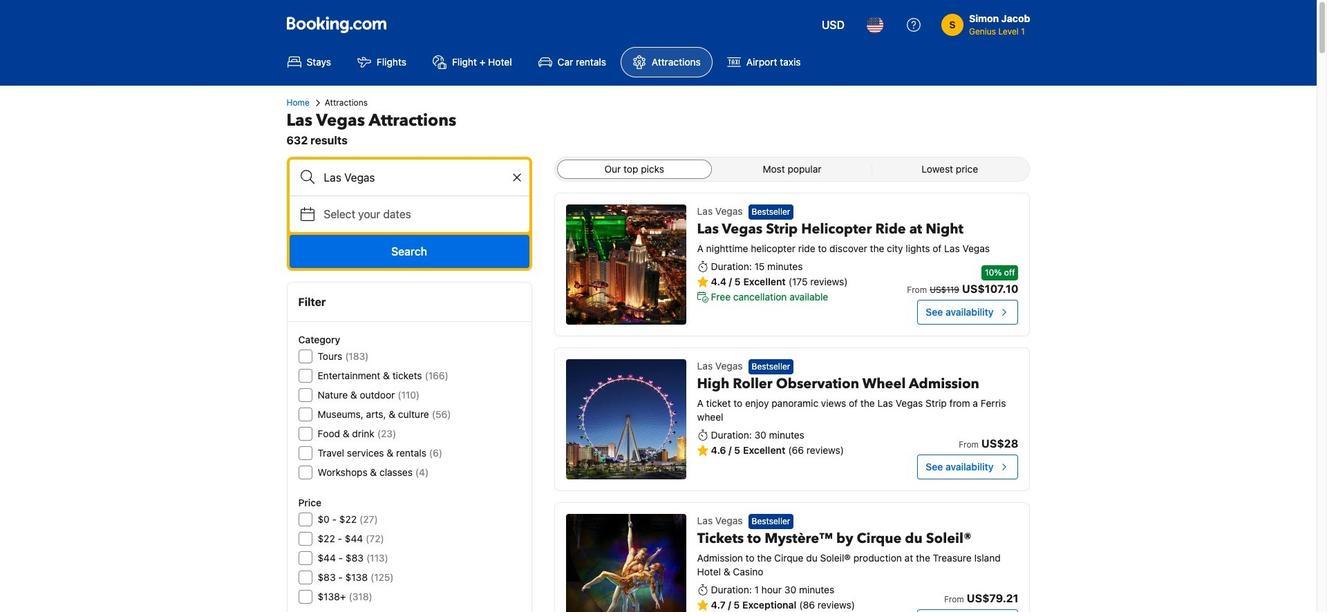 Task type: describe. For each thing, give the bounding box(es) containing it.
tickets to mystère™ by cirque du soleil® image
[[566, 514, 686, 613]]

high roller observation wheel admission image
[[566, 360, 686, 480]]

las vegas strip helicopter ride at night image
[[566, 205, 686, 325]]



Task type: locate. For each thing, give the bounding box(es) containing it.
booking.com image
[[287, 17, 386, 33]]

your account menu simon jacob genius level 1 element
[[942, 12, 1031, 38]]

Where are you going? search field
[[289, 160, 529, 196]]



Task type: vqa. For each thing, say whether or not it's contained in the screenshot.
shopping
no



